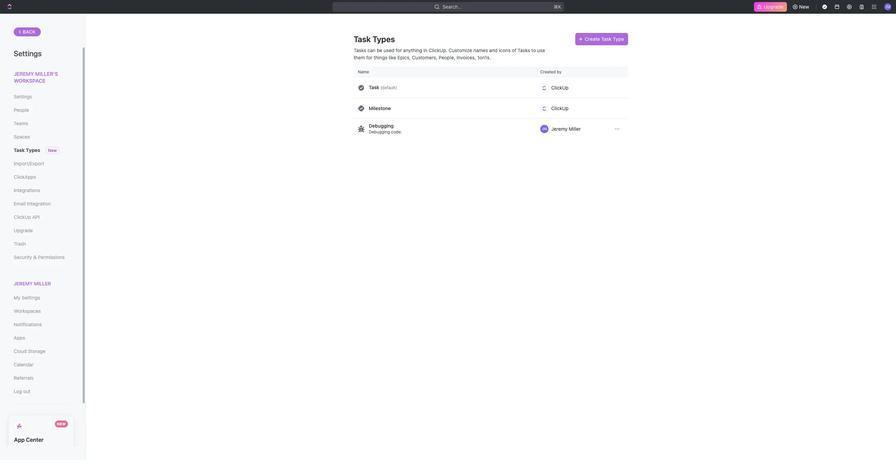 Task type: locate. For each thing, give the bounding box(es) containing it.
debugging debugging code.
[[369, 123, 402, 135]]

0 horizontal spatial upgrade link
[[14, 225, 68, 236]]

debugging left code.
[[369, 129, 390, 135]]

integrations
[[14, 187, 40, 193]]

1 vertical spatial types
[[26, 147, 40, 153]]

jm inside dropdown button
[[886, 5, 891, 9]]

cloud storage link
[[14, 346, 68, 357]]

new inside new button
[[800, 4, 810, 10]]

can
[[368, 47, 376, 53]]

types up the be
[[373, 34, 395, 44]]

integration
[[27, 201, 51, 207]]

my
[[14, 295, 20, 301]]

0 vertical spatial upgrade link
[[755, 2, 787, 12]]

settings
[[14, 49, 42, 58], [14, 94, 32, 100], [22, 295, 40, 301]]

trash link
[[14, 238, 68, 250]]

1 vertical spatial for
[[366, 55, 373, 60]]

task left type at the right of page
[[602, 36, 612, 42]]

email integration
[[14, 201, 51, 207]]

settings up people
[[14, 94, 32, 100]]

debugging up code.
[[369, 123, 394, 129]]

⌘k
[[554, 4, 561, 10]]

task types
[[354, 34, 395, 44], [14, 147, 40, 153]]

jeremy miller
[[552, 126, 581, 132], [14, 281, 51, 287]]

to
[[532, 47, 536, 53]]

tasks
[[354, 47, 366, 53], [518, 47, 530, 53]]

0 horizontal spatial jeremy miller
[[14, 281, 51, 287]]

email integration link
[[14, 198, 68, 210]]

bug image
[[358, 126, 365, 132]]

types
[[373, 34, 395, 44], [26, 147, 40, 153]]

created by
[[541, 69, 562, 74]]

workspaces link
[[14, 306, 68, 317]]

upgrade link up trash link
[[14, 225, 68, 236]]

security & permissions
[[14, 254, 65, 260]]

1 vertical spatial clickup
[[552, 105, 569, 111]]

1 horizontal spatial jm
[[886, 5, 891, 9]]

2 vertical spatial new
[[57, 422, 66, 426]]

names
[[474, 47, 488, 53]]

upgrade link
[[755, 2, 787, 12], [14, 225, 68, 236]]

for down can at top
[[366, 55, 373, 60]]

(default)
[[381, 85, 397, 90]]

task types up import/export
[[14, 147, 40, 153]]

1 horizontal spatial miller
[[569, 126, 581, 132]]

miller's
[[35, 71, 58, 77]]

import/export
[[14, 161, 44, 166]]

epics,
[[398, 55, 411, 60]]

0 vertical spatial jeremy
[[14, 71, 34, 77]]

0 horizontal spatial for
[[366, 55, 373, 60]]

search...
[[443, 4, 462, 10]]

1 vertical spatial jeremy miller
[[14, 281, 51, 287]]

1 vertical spatial settings
[[14, 94, 32, 100]]

settings right my
[[22, 295, 40, 301]]

0 vertical spatial settings
[[14, 49, 42, 58]]

1 vertical spatial jm
[[542, 127, 547, 131]]

0 vertical spatial new
[[800, 4, 810, 10]]

people,
[[439, 55, 455, 60]]

back
[[23, 29, 36, 35]]

settings element
[[0, 14, 86, 460]]

miller
[[569, 126, 581, 132], [34, 281, 51, 287]]

0 horizontal spatial miller
[[34, 281, 51, 287]]

0 vertical spatial jm
[[886, 5, 891, 9]]

upgrade left new button
[[764, 4, 784, 10]]

types up import/export
[[26, 147, 40, 153]]

jeremy
[[14, 71, 34, 77], [552, 126, 568, 132], [14, 281, 33, 287]]

tasks up them
[[354, 47, 366, 53]]

import/export link
[[14, 158, 68, 170]]

cloud storage
[[14, 348, 45, 354]]

create task type button
[[575, 33, 628, 45]]

0 horizontal spatial tasks
[[354, 47, 366, 53]]

upgrade down clickup api at the top left of page
[[14, 228, 33, 233]]

0 vertical spatial clickup
[[552, 85, 569, 90]]

clickup inside settings element
[[14, 214, 31, 220]]

0 horizontal spatial upgrade
[[14, 228, 33, 233]]

use
[[537, 47, 545, 53]]

clickapps
[[14, 174, 36, 180]]

clickup api link
[[14, 211, 68, 223]]

permissions
[[38, 254, 65, 260]]

clickup for task
[[552, 85, 569, 90]]

task down spaces
[[14, 147, 25, 153]]

miller inside settings element
[[34, 281, 51, 287]]

by
[[557, 69, 562, 74]]

2 vertical spatial jeremy
[[14, 281, 33, 287]]

0 vertical spatial for
[[396, 47, 402, 53]]

task types inside settings element
[[14, 147, 40, 153]]

task
[[354, 34, 371, 44], [602, 36, 612, 42], [369, 84, 379, 90], [14, 147, 25, 153]]

settings down back link
[[14, 49, 42, 58]]

1 tasks from the left
[[354, 47, 366, 53]]

calendar
[[14, 362, 34, 368]]

trash
[[14, 241, 26, 247]]

task types up can at top
[[354, 34, 395, 44]]

0 horizontal spatial task types
[[14, 147, 40, 153]]

0 vertical spatial types
[[373, 34, 395, 44]]

and
[[490, 47, 498, 53]]

1 debugging from the top
[[369, 123, 394, 129]]

email
[[14, 201, 26, 207]]

apps
[[14, 335, 25, 341]]

0 vertical spatial debugging
[[369, 123, 394, 129]]

upgrade link inside settings element
[[14, 225, 68, 236]]

1 horizontal spatial tasks
[[518, 47, 530, 53]]

0 horizontal spatial types
[[26, 147, 40, 153]]

2 debugging from the top
[[369, 129, 390, 135]]

2 vertical spatial clickup
[[14, 214, 31, 220]]

referrals
[[14, 375, 34, 381]]

1 vertical spatial upgrade link
[[14, 225, 68, 236]]

new
[[800, 4, 810, 10], [48, 148, 57, 153], [57, 422, 66, 426]]

created
[[541, 69, 556, 74]]

1 horizontal spatial upgrade
[[764, 4, 784, 10]]

customers,
[[412, 55, 438, 60]]

upgrade
[[764, 4, 784, 10], [14, 228, 33, 233]]

0 vertical spatial task types
[[354, 34, 395, 44]]

for
[[396, 47, 402, 53], [366, 55, 373, 60]]

1 vertical spatial debugging
[[369, 129, 390, 135]]

debugging
[[369, 123, 394, 129], [369, 129, 390, 135]]

my settings
[[14, 295, 40, 301]]

for up epics,
[[396, 47, 402, 53]]

teams link
[[14, 118, 68, 129]]

tasks left to at the right of the page
[[518, 47, 530, 53]]

upgrade link left new button
[[755, 2, 787, 12]]

be
[[377, 47, 383, 53]]

type
[[613, 36, 624, 42]]

name
[[358, 69, 369, 74]]

1 vertical spatial upgrade
[[14, 228, 33, 233]]

1 horizontal spatial task types
[[354, 34, 395, 44]]

1 horizontal spatial types
[[373, 34, 395, 44]]

0 vertical spatial jeremy miller
[[552, 126, 581, 132]]

2 tasks from the left
[[518, 47, 530, 53]]

1 vertical spatial miller
[[34, 281, 51, 287]]

clickup api
[[14, 214, 40, 220]]

app center
[[14, 437, 44, 443]]

jm
[[886, 5, 891, 9], [542, 127, 547, 131]]

clickup
[[552, 85, 569, 90], [552, 105, 569, 111], [14, 214, 31, 220]]

notifications link
[[14, 319, 68, 331]]

1 horizontal spatial for
[[396, 47, 402, 53]]

1 vertical spatial task types
[[14, 147, 40, 153]]

code.
[[391, 129, 402, 135]]

0 vertical spatial miller
[[569, 126, 581, 132]]



Task type: describe. For each thing, give the bounding box(es) containing it.
log out link
[[14, 386, 68, 398]]

like
[[389, 55, 396, 60]]

people link
[[14, 104, 68, 116]]

teams
[[14, 120, 28, 126]]

apps link
[[14, 332, 68, 344]]

create task type
[[585, 36, 624, 42]]

task (default)
[[369, 84, 397, 90]]

integrations link
[[14, 185, 68, 196]]

center
[[26, 437, 44, 443]]

milestone
[[369, 105, 391, 111]]

api
[[32, 214, 40, 220]]

anything
[[403, 47, 422, 53]]

people
[[14, 107, 29, 113]]

customize
[[449, 47, 472, 53]]

security & permissions link
[[14, 252, 68, 263]]

out
[[23, 389, 30, 394]]

workspaces
[[14, 308, 41, 314]]

clickapps link
[[14, 171, 68, 183]]

icons
[[499, 47, 511, 53]]

spaces
[[14, 134, 30, 140]]

settings link
[[14, 91, 68, 103]]

1 horizontal spatial jeremy miller
[[552, 126, 581, 132]]

1 vertical spatial jeremy
[[552, 126, 568, 132]]

clickup.
[[429, 47, 448, 53]]

task inside settings element
[[14, 147, 25, 153]]

1 vertical spatial new
[[48, 148, 57, 153]]

spaces link
[[14, 131, 68, 143]]

jeremy inside "jeremy miller's workspace"
[[14, 71, 34, 77]]

clickup for milestone
[[552, 105, 569, 111]]

things
[[374, 55, 388, 60]]

task inside button
[[602, 36, 612, 42]]

types inside settings element
[[26, 147, 40, 153]]

task left (default)
[[369, 84, 379, 90]]

workspace
[[14, 77, 45, 84]]

of
[[512, 47, 517, 53]]

app
[[14, 437, 25, 443]]

upgrade inside settings element
[[14, 228, 33, 233]]

my settings link
[[14, 292, 68, 304]]

log
[[14, 389, 22, 394]]

security
[[14, 254, 32, 260]]

task up can at top
[[354, 34, 371, 44]]

&
[[33, 254, 37, 260]]

1on1s.
[[478, 55, 491, 60]]

new button
[[790, 1, 814, 12]]

jeremy miller inside settings element
[[14, 281, 51, 287]]

log out
[[14, 389, 30, 394]]

create
[[585, 36, 600, 42]]

jeremy miller's workspace
[[14, 71, 58, 84]]

tasks can be used for anything in clickup. customize names and icons of tasks to use them for things like epics, customers, people, invoices, 1on1s.
[[354, 47, 545, 60]]

cloud
[[14, 348, 27, 354]]

0 horizontal spatial jm
[[542, 127, 547, 131]]

notifications
[[14, 322, 42, 328]]

referrals link
[[14, 372, 68, 384]]

1 horizontal spatial upgrade link
[[755, 2, 787, 12]]

used
[[384, 47, 395, 53]]

calendar link
[[14, 359, 68, 371]]

them
[[354, 55, 365, 60]]

invoices,
[[457, 55, 476, 60]]

0 vertical spatial upgrade
[[764, 4, 784, 10]]

back link
[[14, 27, 41, 36]]

2 vertical spatial settings
[[22, 295, 40, 301]]

in
[[424, 47, 428, 53]]

storage
[[28, 348, 45, 354]]

jm button
[[883, 1, 894, 12]]



Task type: vqa. For each thing, say whether or not it's contained in the screenshot.
'ClickUp'
yes



